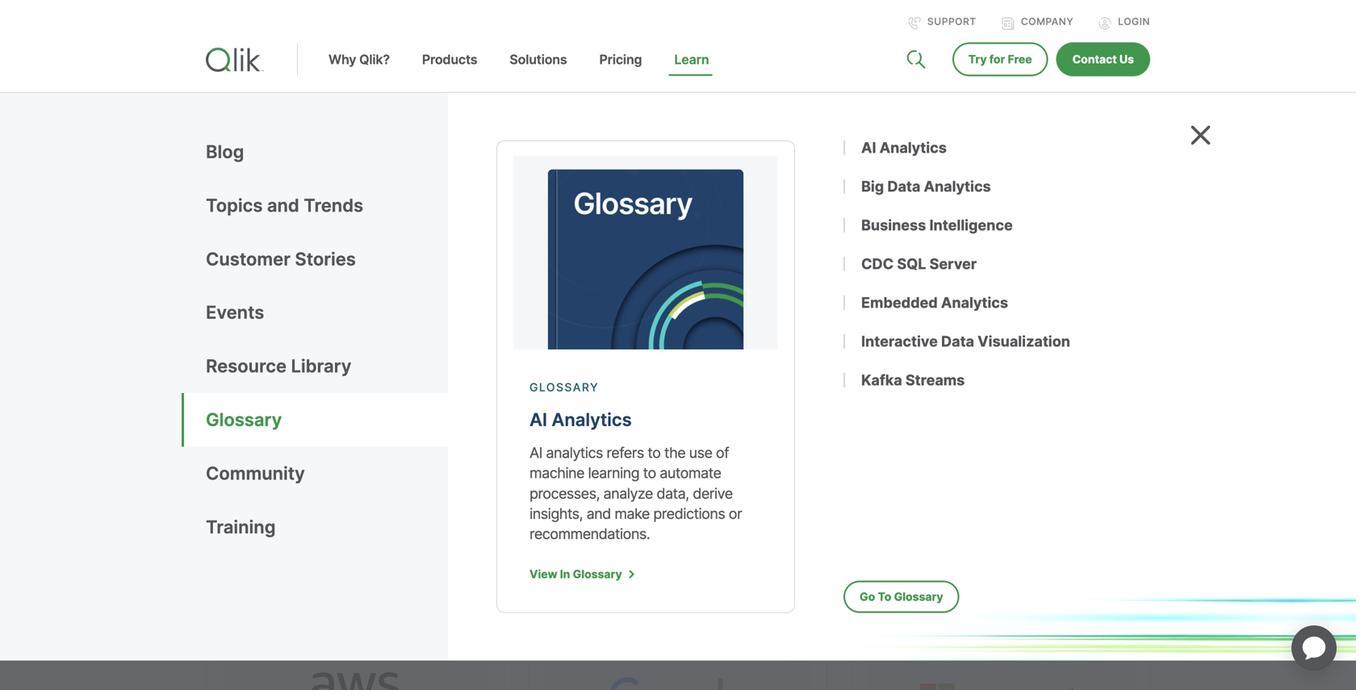 Task type: locate. For each thing, give the bounding box(es) containing it.
1 vertical spatial data
[[942, 333, 975, 350]]

investments.
[[323, 404, 430, 428]]

big data analytics
[[862, 178, 991, 195]]

cdc sql server
[[862, 255, 977, 273]]

featured
[[206, 202, 344, 243]]

go
[[860, 590, 875, 604]]

the inside 'ai analytics refers to the use of machine learning to automate processes, analyze data, derive insights, and make predictions or recommendations.'
[[664, 444, 686, 462]]

blog
[[206, 141, 244, 163]]

1 horizontal spatial the
[[664, 444, 686, 462]]

topics and trends button
[[206, 179, 448, 232]]

analytics inside 'ai analytics refers to the use of machine learning to automate processes, analyze data, derive insights, and make predictions or recommendations.'
[[546, 444, 603, 462]]

companies
[[206, 342, 299, 366]]

analytics inside qlik partners with industry-leading technology companies offering innovative solutions that help our customers maximize the value of their data and analytics investments.
[[243, 404, 318, 428]]

of inside qlik partners with industry-leading technology companies offering innovative solutions that help our customers maximize the value of their data and analytics investments.
[[500, 373, 518, 397]]

customer stories button
[[206, 232, 448, 286]]

predictions
[[654, 505, 725, 523]]

0 vertical spatial the
[[418, 373, 446, 397]]

qlik?
[[359, 52, 390, 67]]

0 vertical spatial of
[[500, 373, 518, 397]]

resource
[[206, 355, 287, 377]]

of down solutions
[[500, 373, 518, 397]]

data for interactive
[[942, 333, 975, 350]]

analytics up interactive data visualization
[[941, 294, 1009, 312]]

0 horizontal spatial analytics
[[243, 404, 318, 428]]

0 vertical spatial ai
[[862, 139, 877, 157]]

ai down their
[[530, 409, 547, 431]]

1 vertical spatial the
[[664, 444, 686, 462]]

visualization
[[978, 333, 1071, 350]]

solutions
[[465, 342, 541, 366]]

their
[[522, 373, 561, 397]]

1 vertical spatial of
[[716, 444, 729, 462]]

data up streams
[[942, 333, 975, 350]]

resource library link
[[206, 340, 448, 393]]

0 vertical spatial ai analytics
[[862, 139, 947, 157]]

business intelligence link
[[844, 216, 1151, 234]]

analytics
[[880, 139, 947, 157], [924, 178, 991, 195], [941, 294, 1009, 312], [552, 409, 632, 431]]

cdc
[[862, 255, 894, 273]]

the down innovative on the left of the page
[[418, 373, 446, 397]]

0 horizontal spatial the
[[418, 373, 446, 397]]

glossary right 'in'
[[573, 568, 622, 581]]

2 vertical spatial and
[[587, 505, 611, 523]]

ai inside 'ai analytics refers to the use of machine learning to automate processes, analyze data, derive insights, and make predictions or recommendations.'
[[530, 444, 542, 462]]

1 vertical spatial ai analytics
[[530, 409, 632, 431]]

cdc sql server link
[[844, 255, 1151, 273]]

topics and trends link
[[206, 179, 448, 232]]

leading
[[437, 311, 499, 335]]

pricing button
[[583, 52, 658, 92]]

0 vertical spatial and
[[267, 195, 299, 216]]

qlik image
[[206, 48, 264, 72]]

to up analyze
[[643, 464, 656, 482]]

contact us link
[[1057, 42, 1151, 76]]

the
[[418, 373, 446, 397], [664, 444, 686, 462]]

community
[[206, 463, 305, 484]]

glossary down that
[[530, 381, 599, 394]]

0 horizontal spatial data
[[888, 178, 921, 195]]

and right 'topics' on the left top
[[267, 195, 299, 216]]

topics
[[206, 195, 263, 216]]

glossary link
[[206, 393, 448, 447]]

kafka
[[862, 371, 903, 389]]

training link
[[206, 500, 448, 554]]

maximize
[[333, 373, 413, 397]]

1 horizontal spatial of
[[716, 444, 729, 462]]

recommendations.
[[530, 525, 650, 543]]

login link
[[1099, 16, 1151, 30]]

1 vertical spatial and
[[206, 404, 238, 428]]

close search image
[[1191, 125, 1211, 145]]

data
[[888, 178, 921, 195], [942, 333, 975, 350]]

analytics down customers
[[243, 404, 318, 428]]

glossary
[[530, 381, 599, 394], [206, 409, 282, 431], [573, 568, 622, 581], [894, 590, 944, 604]]

1 horizontal spatial data
[[942, 333, 975, 350]]

value
[[451, 373, 496, 397]]

to right refers
[[648, 444, 661, 462]]

analyze
[[604, 485, 653, 502]]

support link
[[908, 16, 977, 30]]

1 horizontal spatial and
[[267, 195, 299, 216]]

big data analytics link
[[844, 178, 1151, 195]]

glossary down our
[[206, 409, 282, 431]]

support
[[928, 16, 977, 27]]

try for free link
[[953, 42, 1049, 76]]

1 vertical spatial analytics
[[546, 444, 603, 462]]

analytics up machine
[[546, 444, 603, 462]]

innovative
[[374, 342, 460, 366]]

0 vertical spatial data
[[888, 178, 921, 195]]

support image
[[908, 17, 921, 30]]

and up "recommendations."
[[587, 505, 611, 523]]

ai analytics up big data analytics
[[862, 139, 947, 157]]

ai up "big"
[[862, 139, 877, 157]]

2 vertical spatial ai
[[530, 444, 542, 462]]

1 horizontal spatial analytics
[[546, 444, 603, 462]]

interactive data visualization
[[862, 333, 1071, 350]]

application
[[1273, 606, 1357, 690]]

solutions
[[510, 52, 567, 67]]

pricing
[[600, 52, 642, 67]]

data,
[[657, 485, 689, 502]]

glossary right to
[[894, 590, 944, 604]]

analytics down data
[[552, 409, 632, 431]]

solutions button
[[494, 52, 583, 92]]

embedded analytics link
[[844, 294, 1151, 312]]

insights,
[[530, 505, 583, 523]]

2 horizontal spatial and
[[587, 505, 611, 523]]

go to glossary link
[[844, 581, 960, 613]]

learn button
[[658, 52, 725, 92]]

analytics
[[243, 404, 318, 428], [546, 444, 603, 462]]

0 vertical spatial analytics
[[243, 404, 318, 428]]

0 horizontal spatial of
[[500, 373, 518, 397]]

technology
[[503, 311, 599, 335]]

of inside 'ai analytics refers to the use of machine learning to automate processes, analyze data, derive insights, and make predictions or recommendations.'
[[716, 444, 729, 462]]

customers
[[239, 373, 328, 397]]

data right "big"
[[888, 178, 921, 195]]

the up automate
[[664, 444, 686, 462]]

data for big
[[888, 178, 921, 195]]

business
[[862, 216, 926, 234]]

ai analytics down data
[[530, 409, 632, 431]]

analytics up intelligence
[[924, 178, 991, 195]]

big
[[862, 178, 884, 195]]

machine
[[530, 464, 585, 482]]

industry-
[[360, 311, 437, 335]]

ai
[[862, 139, 877, 157], [530, 409, 547, 431], [530, 444, 542, 462]]

glossary button
[[206, 393, 448, 447]]

of right the use
[[716, 444, 729, 462]]

us
[[1120, 52, 1134, 66]]

of
[[500, 373, 518, 397], [716, 444, 729, 462]]

and
[[267, 195, 299, 216], [206, 404, 238, 428], [587, 505, 611, 523]]

and down our
[[206, 404, 238, 428]]

ai up machine
[[530, 444, 542, 462]]

0 horizontal spatial and
[[206, 404, 238, 428]]



Task type: describe. For each thing, give the bounding box(es) containing it.
featured partners: aws image
[[222, 604, 489, 690]]

for
[[990, 52, 1005, 66]]

events link
[[206, 286, 448, 340]]

login
[[1118, 16, 1151, 27]]

interactive
[[862, 333, 938, 350]]

automate
[[660, 464, 721, 482]]

our
[[206, 373, 234, 397]]

community link
[[206, 447, 448, 500]]

resource library
[[206, 355, 352, 377]]

training button
[[206, 500, 448, 554]]

streams
[[906, 371, 965, 389]]

embedded
[[862, 294, 938, 312]]

view
[[530, 568, 558, 581]]

products button
[[406, 52, 494, 92]]

refers
[[607, 444, 644, 462]]

partners
[[206, 243, 339, 284]]

qlik
[[206, 311, 237, 335]]

training
[[206, 516, 276, 538]]

offering
[[304, 342, 369, 366]]

free
[[1008, 52, 1032, 66]]

community button
[[206, 447, 448, 500]]

embedded analytics
[[862, 294, 1009, 312]]

0 vertical spatial to
[[648, 444, 661, 462]]

go to glossary
[[860, 590, 944, 604]]

business intelligence
[[862, 216, 1013, 234]]

1 horizontal spatial ai analytics
[[862, 139, 947, 157]]

sql
[[897, 255, 927, 273]]

company link
[[1002, 16, 1074, 30]]

why
[[329, 52, 356, 67]]

technology
[[351, 202, 532, 243]]

try
[[969, 52, 987, 66]]

and inside 'ai analytics refers to the use of machine learning to automate processes, analyze data, derive insights, and make predictions or recommendations.'
[[587, 505, 611, 523]]

company
[[1021, 16, 1074, 27]]

help
[[585, 342, 621, 366]]

glossary inside button
[[206, 409, 282, 431]]

partners
[[242, 311, 314, 335]]

that
[[546, 342, 580, 366]]

processes,
[[530, 485, 600, 502]]

ai analytics refers to the use of machine learning to automate processes, analyze data, derive insights, and make predictions or recommendations.
[[530, 444, 742, 543]]

contact
[[1073, 52, 1117, 66]]

1 vertical spatial ai
[[530, 409, 547, 431]]

trends
[[304, 195, 363, 216]]

with
[[319, 311, 355, 335]]

login image
[[1099, 17, 1112, 30]]

data
[[566, 373, 604, 397]]

customer stories link
[[206, 232, 448, 286]]

library
[[291, 355, 352, 377]]

featured partners: microsoft image
[[868, 604, 1134, 690]]

and inside qlik partners with industry-leading technology companies offering innovative solutions that help our customers maximize the value of their data and analytics investments.
[[206, 404, 238, 428]]

products
[[422, 52, 478, 67]]

why qlik?
[[329, 52, 390, 67]]

learn
[[675, 52, 709, 67]]

blog button
[[206, 125, 448, 179]]

and inside button
[[267, 195, 299, 216]]

use
[[689, 444, 712, 462]]

featured technology partners - main banner image
[[690, 95, 1259, 539]]

events
[[206, 302, 264, 324]]

learning
[[588, 464, 640, 482]]

kafka streams
[[862, 371, 965, 389]]

analytics up big data analytics
[[880, 139, 947, 157]]

1 vertical spatial to
[[643, 464, 656, 482]]

0 horizontal spatial ai analytics
[[530, 409, 632, 431]]

intelligence
[[930, 216, 1013, 234]]

make
[[615, 505, 650, 523]]

qlik partners with industry-leading technology companies offering innovative solutions that help our customers maximize the value of their data and analytics investments.
[[206, 311, 621, 428]]

derive
[[693, 485, 733, 502]]

blog link
[[206, 125, 448, 179]]

kafka streams link
[[844, 371, 1151, 389]]

why qlik? button
[[312, 52, 406, 92]]

company image
[[1002, 17, 1015, 30]]

events button
[[206, 286, 448, 340]]

stories
[[295, 248, 356, 270]]

in
[[560, 568, 570, 581]]

customer
[[206, 248, 291, 270]]

or
[[729, 505, 742, 523]]

the inside qlik partners with industry-leading technology companies offering innovative solutions that help our customers maximize the value of their data and analytics investments.
[[418, 373, 446, 397]]

featured technology partners
[[206, 202, 532, 284]]

interactive data visualization link
[[844, 333, 1151, 350]]

customer stories
[[206, 248, 356, 270]]

try for free
[[969, 52, 1032, 66]]

view in glossary
[[530, 568, 622, 581]]

featured partners: google image
[[545, 604, 811, 690]]



Task type: vqa. For each thing, say whether or not it's contained in the screenshot.
headshot of mike capone, ceo, qlik and the text "revealing the new qlik brand" image at the top of page
no



